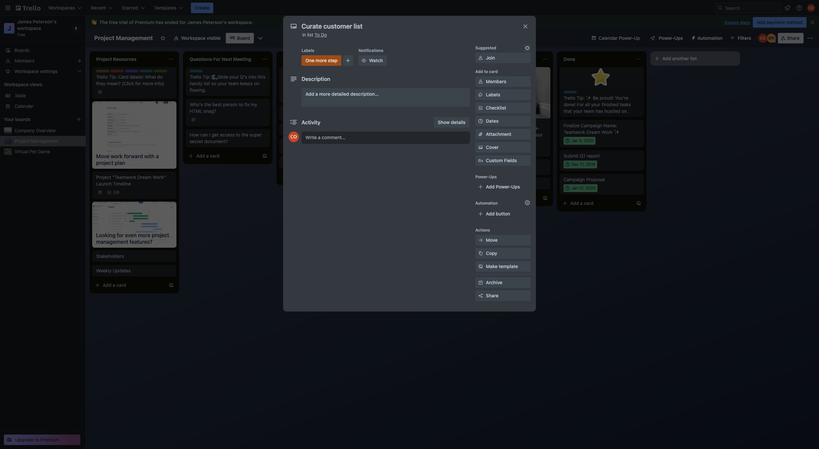 Task type: describe. For each thing, give the bounding box(es) containing it.
in-
[[426, 74, 432, 80]]

html
[[190, 108, 203, 114]]

show menu image
[[807, 35, 814, 41]]

add a more detailed description… link
[[302, 88, 470, 107]]

notifications
[[359, 48, 384, 53]]

budget approval
[[470, 181, 505, 186]]

your boards
[[4, 117, 31, 122]]

tip inside trello tip trello tip: splash those redtape- heavy issues that are slowing your team down here.
[[482, 121, 488, 126]]

1 horizontal spatial labels
[[486, 92, 500, 97]]

they
[[96, 81, 105, 86]]

2020 for proposal
[[586, 186, 596, 191]]

payment
[[767, 19, 785, 25]]

team for where
[[331, 81, 341, 86]]

copy link
[[476, 248, 531, 259]]

premium inside banner
[[135, 19, 154, 25]]

your inside trello tip trello tip: this is where assigned tasks live so that your team can see who's working on what and when it's due.
[[320, 81, 329, 86]]

card down 'document?'
[[210, 153, 220, 159]]

list inside trello tip trello tip: 🌊slide your q's into this handy list so your team keeps on flowing.
[[204, 81, 210, 86]]

automation inside button
[[698, 35, 723, 41]]

freelancer contracts link
[[470, 166, 547, 173]]

dates button
[[476, 116, 531, 126]]

campaign proposal link
[[564, 177, 640, 183]]

project management link
[[14, 138, 82, 145]]

add right due.
[[306, 91, 314, 97]]

explore plans
[[725, 20, 751, 25]]

this
[[305, 74, 314, 80]]

how
[[190, 132, 199, 138]]

checklist link
[[476, 103, 531, 113]]

assigned
[[335, 74, 354, 80]]

1 horizontal spatial workspace
[[228, 19, 252, 25]]

handy
[[190, 81, 203, 86]]

heavy
[[470, 132, 483, 138]]

done!
[[564, 102, 576, 107]]

sm image for archive
[[478, 280, 484, 286]]

design team sketch site banner
[[283, 108, 323, 118]]

contracts
[[494, 166, 514, 172]]

Dec 17, 2019 checkbox
[[564, 161, 597, 169]]

description…
[[350, 91, 379, 97]]

your down "for"
[[574, 108, 583, 114]]

tip: inside trello tip: 💬for those in-between tasks that are almost done but also awaiting one last step.
[[390, 74, 398, 80]]

add down the budget
[[477, 195, 486, 201]]

show details
[[438, 120, 466, 125]]

a left "what"
[[316, 91, 318, 97]]

0 horizontal spatial labels
[[302, 48, 314, 53]]

list right in
[[307, 32, 314, 38]]

0 vertical spatial share
[[787, 35, 800, 41]]

drafts
[[305, 127, 318, 132]]

add inside "button"
[[663, 56, 671, 61]]

almost
[[407, 81, 421, 86]]

watch
[[369, 58, 383, 63]]

dreamy"
[[324, 160, 343, 165]]

timeline
[[113, 181, 131, 187]]

between
[[432, 74, 450, 80]]

the for sketch
[[299, 160, 306, 165]]

color: sky, title: "trello tip" element for trello tip: splash those redtape- heavy issues that are slowing your team down here.
[[470, 121, 488, 126]]

management inside board name text box
[[116, 35, 153, 41]]

dates
[[486, 118, 499, 124]]

site
[[299, 112, 307, 118]]

james inside james peterson's workspace free
[[17, 19, 32, 24]]

teamwork
[[564, 129, 585, 135]]

trello tip: card labels! what do they mean? (click for more info)
[[96, 74, 164, 86]]

trello tip trello tip: 🌊slide your q's into this handy list so your team keeps on flowing.
[[190, 70, 266, 93]]

can inside trello tip trello tip: this is where assigned tasks live so that your team can see who's working on what and when it's due.
[[343, 81, 350, 86]]

description
[[302, 76, 330, 82]]

list inside "button"
[[691, 56, 697, 61]]

0 horizontal spatial create from template… image
[[169, 283, 174, 288]]

are inside trello tip trello tip: splash those redtape- heavy issues that are slowing your team down here.
[[508, 132, 515, 138]]

so inside trello tip trello tip: 🌊slide your q's into this handy list so your team keeps on flowing.
[[211, 81, 216, 86]]

2020 for campaign
[[584, 138, 594, 143]]

add a card for who's the best person to fix my html snag?'s create from template… image
[[196, 153, 220, 159]]

add a more detailed description…
[[306, 91, 379, 97]]

a down write a comment text field
[[393, 144, 396, 150]]

trello tip trello tip: ✨ be proud! you're done! for all your finished tasks that your team has hustled on.
[[564, 91, 631, 114]]

who's the best person to fix my html snag? link
[[190, 101, 266, 115]]

game
[[38, 149, 50, 154]]

customize views image
[[257, 35, 264, 41]]

those inside trello tip trello tip: splash those redtape- heavy issues that are slowing your team down here.
[[508, 125, 520, 131]]

calendar link
[[14, 103, 82, 110]]

mean?
[[107, 81, 121, 86]]

0
[[113, 190, 116, 195]]

submit q1 report
[[564, 153, 600, 159]]

sm image for automation
[[689, 33, 698, 42]]

.
[[252, 19, 253, 25]]

your down 🌊slide
[[218, 81, 227, 86]]

on inside trello tip trello tip: 🌊slide your q's into this handy list so your team keeps on flowing.
[[254, 81, 259, 86]]

💬for
[[399, 74, 412, 80]]

add a card down budget approval
[[477, 195, 500, 201]]

suggested
[[476, 45, 497, 50]]

see
[[351, 81, 359, 86]]

dream inside project "teamwork dream work" launch timeline
[[138, 175, 151, 180]]

campaign inside finalize campaign name: teamwork dream work ✨
[[581, 123, 603, 128]]

0 vertical spatial share button
[[778, 33, 804, 43]]

project for project "teamwork dream work" launch timeline link
[[96, 175, 111, 180]]

Jan 9, 2020 checkbox
[[564, 137, 596, 145]]

report
[[587, 153, 600, 159]]

submit q1 report link
[[564, 153, 640, 159]]

table link
[[14, 93, 82, 99]]

super
[[250, 132, 262, 138]]

✨ inside trello tip trello tip: ✨ be proud! you're done! for all your finished tasks that your team has hustled on.
[[586, 95, 592, 101]]

workspace views
[[4, 82, 42, 87]]

tip: for for
[[577, 95, 585, 101]]

add another list
[[663, 56, 697, 61]]

sketch site banner link
[[283, 112, 360, 119]]

card down jan 31, 2020
[[584, 201, 594, 206]]

0 horizontal spatial automation
[[476, 201, 498, 206]]

open information menu image
[[796, 5, 803, 11]]

boards
[[15, 117, 31, 122]]

explore plans button
[[725, 19, 751, 27]]

edit email drafts
[[283, 127, 318, 132]]

add down "jan 31, 2020" checkbox
[[570, 201, 579, 206]]

get
[[212, 132, 219, 138]]

management inside the project management link
[[31, 138, 59, 144]]

hustled
[[605, 108, 621, 114]]

color: yellow, title: "copy request" element
[[96, 70, 109, 72]]

pet
[[30, 149, 37, 154]]

add left button
[[486, 211, 495, 217]]

project "teamwork dream work" launch timeline
[[96, 175, 166, 187]]

that inside trello tip trello tip: splash those redtape- heavy issues that are slowing your team down here.
[[499, 132, 507, 138]]

1 vertical spatial campaign
[[564, 177, 585, 182]]

0 horizontal spatial power-ups
[[476, 175, 497, 180]]

upgrade to premium
[[15, 437, 59, 443]]

power- inside "link"
[[496, 184, 512, 190]]

power- inside button
[[659, 35, 675, 41]]

add board image
[[76, 117, 82, 122]]

flowing.
[[190, 87, 206, 93]]

work
[[602, 129, 613, 135]]

those inside trello tip: 💬for those in-between tasks that are almost done but also awaiting one last step.
[[413, 74, 425, 80]]

2 vertical spatial more
[[319, 91, 330, 97]]

0 horizontal spatial members link
[[0, 56, 86, 66]]

ups inside "link"
[[512, 184, 520, 190]]

also
[[443, 81, 451, 86]]

color: orange, title: "one more step" element containing one more step
[[302, 55, 342, 66]]

christina overa (christinaovera) image inside primary "element"
[[808, 4, 815, 12]]

custom fields
[[486, 158, 517, 163]]

card down add power-ups "link"
[[491, 195, 500, 201]]

tasks inside trello tip trello tip: ✨ be proud! you're done! for all your finished tasks that your team has hustled on.
[[620, 102, 631, 107]]

sketch inside design team sketch site banner
[[283, 112, 298, 118]]

secret
[[190, 139, 203, 144]]

board link
[[226, 33, 254, 43]]

team for redtape-
[[470, 139, 481, 144]]

peterson's inside banner
[[203, 19, 227, 25]]

0 vertical spatial more
[[316, 58, 327, 63]]

upgrade
[[15, 437, 34, 443]]

to down join on the top right of the page
[[484, 69, 488, 74]]

plans
[[740, 20, 751, 25]]

tasks inside trello tip trello tip: this is where assigned tasks live so that your team can see who's working on what and when it's due.
[[283, 81, 294, 86]]

Board name text field
[[91, 33, 156, 43]]

project management inside board name text box
[[94, 35, 153, 41]]

tip for trello tip: 🌊slide your q's into this handy list so your team keeps on flowing.
[[201, 70, 207, 75]]

primary element
[[0, 0, 819, 16]]

on inside trello tip trello tip: this is where assigned tasks live so that your team can see who's working on what and when it's due.
[[315, 87, 320, 93]]

a down budget approval
[[487, 195, 489, 201]]

add down weekly on the left bottom of the page
[[103, 282, 111, 288]]

that inside trello tip trello tip: this is where assigned tasks live so that your team can see who's working on what and when it's due.
[[310, 81, 319, 86]]

✨ inside finalize campaign name: teamwork dream work ✨
[[614, 129, 620, 135]]

fix
[[245, 102, 250, 107]]

weekly
[[96, 268, 112, 274]]

curate customer list
[[283, 145, 326, 151]]

17,
[[580, 162, 585, 167]]

0 vertical spatial design
[[125, 70, 138, 75]]

priority
[[111, 70, 125, 75]]

submit
[[564, 153, 579, 159]]

your down be
[[591, 102, 601, 107]]

color: red, title: "priority" element
[[111, 70, 125, 75]]

so inside trello tip trello tip: this is where assigned tasks live so that your team can see who's working on what and when it's due.
[[304, 81, 309, 86]]

1 vertical spatial ups
[[489, 175, 497, 180]]

who's
[[283, 87, 296, 93]]

👋 the free trial of premium has ended for james peterson's workspace .
[[91, 19, 253, 25]]

1 vertical spatial create from template… image
[[543, 196, 548, 201]]

watch button
[[359, 55, 387, 66]]

sm image for copy
[[478, 250, 484, 257]]

0 horizontal spatial team
[[139, 70, 150, 75]]

add inside "link"
[[486, 184, 495, 190]]

weekly updates link
[[96, 268, 173, 274]]

Search field
[[723, 3, 781, 13]]

tip: for handy
[[203, 74, 211, 80]]

wave image
[[91, 19, 97, 25]]

add down suggested
[[476, 69, 483, 74]]

your boards with 3 items element
[[4, 116, 67, 124]]

boards link
[[0, 45, 86, 56]]

who's the best person to fix my html snag?
[[190, 102, 257, 114]]

tip: inside trello tip: card labels! what do they mean? (click for more info)
[[109, 74, 117, 80]]

tip for trello tip: ✨ be proud! you're done! for all your finished tasks that your team has hustled on.
[[576, 91, 582, 96]]

card down join on the top right of the page
[[489, 69, 498, 74]]



Task type: locate. For each thing, give the bounding box(es) containing it.
jan inside checkbox
[[572, 186, 578, 191]]

create
[[195, 5, 210, 11]]

jan for campaign
[[572, 186, 578, 191]]

add power-ups link
[[476, 182, 531, 192]]

premium right of
[[135, 19, 154, 25]]

sm image inside copy link
[[478, 250, 484, 257]]

1 vertical spatial members link
[[476, 76, 531, 87]]

0 vertical spatial workspace
[[228, 19, 252, 25]]

team
[[139, 70, 150, 75], [298, 108, 308, 113]]

color: lime, title: "halp" element
[[154, 70, 167, 75]]

0 vertical spatial christina overa (christinaovera) image
[[808, 4, 815, 12]]

tip inside trello tip trello tip: 🌊slide your q's into this handy list so your team keeps on flowing.
[[201, 70, 207, 75]]

list
[[307, 32, 314, 38], [691, 56, 697, 61], [204, 81, 210, 86], [320, 145, 326, 151]]

workspace
[[181, 35, 206, 41], [4, 82, 29, 87]]

0 horizontal spatial peterson's
[[33, 19, 57, 24]]

a down weekly updates
[[113, 282, 115, 288]]

0 vertical spatial ✨
[[586, 95, 592, 101]]

sketch
[[283, 112, 298, 118], [283, 160, 298, 165]]

and
[[333, 87, 341, 93]]

card
[[118, 74, 129, 80]]

views
[[30, 82, 42, 87]]

members link down boards
[[0, 56, 86, 66]]

tasks up awaiting
[[377, 81, 388, 86]]

labels up 'one'
[[302, 48, 314, 53]]

1 horizontal spatial color: purple, title: "design team" element
[[283, 108, 308, 113]]

automation up add button
[[476, 201, 498, 206]]

1 vertical spatial members
[[486, 79, 507, 84]]

banner
[[86, 16, 819, 29]]

0 vertical spatial color: purple, title: "design team" element
[[125, 70, 150, 75]]

list right handy
[[204, 81, 210, 86]]

are inside trello tip: 💬for those in-between tasks that are almost done but also awaiting one last step.
[[399, 81, 406, 86]]

sm image
[[689, 33, 698, 42], [478, 78, 484, 85], [478, 92, 484, 98], [478, 144, 484, 151], [478, 237, 484, 244], [478, 280, 484, 286]]

has down finished
[[596, 108, 604, 114]]

members link up labels link
[[476, 76, 531, 87]]

sm image for suggested
[[524, 45, 531, 51]]

9,
[[579, 138, 583, 143]]

sm image for move
[[478, 237, 484, 244]]

you're
[[615, 95, 629, 101]]

ups inside button
[[675, 35, 683, 41]]

sm image inside cover link
[[478, 144, 484, 151]]

add a card for left create from template… icon
[[103, 282, 126, 288]]

1 vertical spatial for
[[135, 81, 141, 86]]

sm image for watch
[[361, 57, 367, 64]]

the inside the how can i get access to the super secret document?
[[242, 132, 248, 138]]

in list to do
[[302, 32, 327, 38]]

add a card button
[[373, 142, 447, 152], [186, 151, 260, 161], [466, 193, 540, 204], [560, 198, 634, 209], [92, 280, 166, 291]]

2020 inside checkbox
[[586, 186, 596, 191]]

1 vertical spatial dream
[[138, 175, 151, 180]]

to inside who's the best person to fix my html snag?
[[239, 102, 243, 107]]

step.
[[414, 87, 424, 93]]

your left q's
[[230, 74, 239, 80]]

tip: inside trello tip trello tip: ✨ be proud! you're done! for all your finished tasks that your team has hustled on.
[[577, 95, 585, 101]]

search image
[[718, 5, 723, 11]]

tip: up mean?
[[109, 74, 117, 80]]

1 horizontal spatial those
[[508, 125, 520, 131]]

team inside design team sketch site banner
[[298, 108, 308, 113]]

tasks up the who's
[[283, 81, 294, 86]]

sm image inside archive "link"
[[478, 280, 484, 286]]

0 vertical spatial the
[[204, 102, 211, 107]]

0 horizontal spatial dream
[[138, 175, 151, 180]]

0 vertical spatial for
[[180, 19, 186, 25]]

1 horizontal spatial can
[[343, 81, 350, 86]]

star or unstar board image
[[160, 36, 166, 41]]

0 vertical spatial campaign
[[581, 123, 603, 128]]

sketch left site
[[283, 112, 298, 118]]

tasks inside trello tip: 💬for those in-between tasks that are almost done but also awaiting one last step.
[[377, 81, 388, 86]]

jan
[[572, 138, 578, 143], [572, 186, 578, 191]]

more inside trello tip: card labels! what do they mean? (click for more info)
[[142, 81, 153, 86]]

team left halp
[[139, 70, 150, 75]]

your down redtape-
[[534, 132, 543, 138]]

edit
[[283, 127, 291, 132]]

due.
[[291, 94, 300, 99]]

those up almost
[[413, 74, 425, 80]]

are up one
[[399, 81, 406, 86]]

has inside banner
[[156, 19, 163, 25]]

1 vertical spatial management
[[31, 138, 59, 144]]

sm image for members
[[478, 78, 484, 85]]

when
[[342, 87, 354, 93]]

workspace up board link
[[228, 19, 252, 25]]

your up "what"
[[320, 81, 329, 86]]

calendar for calendar power-up
[[599, 35, 618, 41]]

add button button
[[476, 209, 531, 219]]

banner containing 👋
[[86, 16, 819, 29]]

sm image inside members link
[[478, 78, 484, 85]]

workspace left visible
[[181, 35, 206, 41]]

members link
[[0, 56, 86, 66], [476, 76, 531, 87]]

more down what
[[142, 81, 153, 86]]

finalize
[[564, 123, 580, 128]]

sm image left copy
[[478, 250, 484, 257]]

1 vertical spatial the
[[242, 132, 248, 138]]

trello tip: card labels! what do they mean? (click for more info) link
[[96, 74, 173, 87]]

calendar for calendar
[[14, 103, 34, 109]]

0 vertical spatial management
[[116, 35, 153, 41]]

color: purple, title: "design team" element
[[125, 70, 150, 75], [283, 108, 308, 113]]

add left another
[[663, 56, 671, 61]]

calendar inside calendar link
[[14, 103, 34, 109]]

add a card down 'document?'
[[196, 153, 220, 159]]

add inside banner
[[757, 19, 766, 25]]

1 horizontal spatial members
[[486, 79, 507, 84]]

0 horizontal spatial for
[[135, 81, 141, 86]]

sm image inside checklist link
[[478, 105, 484, 111]]

card down updates
[[116, 282, 126, 288]]

2 vertical spatial create from template… image
[[169, 283, 174, 288]]

0 vertical spatial project management
[[94, 35, 153, 41]]

dream left work"
[[138, 175, 151, 180]]

sm image for join
[[478, 55, 484, 61]]

design inside design team sketch site banner
[[283, 108, 296, 113]]

0 vertical spatial workspace
[[181, 35, 206, 41]]

jan 9, 2020
[[572, 138, 594, 143]]

1 horizontal spatial workspace
[[181, 35, 206, 41]]

management up game
[[31, 138, 59, 144]]

0 horizontal spatial share
[[486, 293, 499, 299]]

0 notifications image
[[784, 4, 792, 12]]

tip: up handy
[[203, 74, 211, 80]]

workspace for workspace visible
[[181, 35, 206, 41]]

tip: inside trello tip trello tip: 🌊slide your q's into this handy list so your team keeps on flowing.
[[203, 74, 211, 80]]

premium right upgrade
[[40, 437, 59, 443]]

0 horizontal spatial premium
[[40, 437, 59, 443]]

add payment method button
[[753, 17, 807, 28]]

1 horizontal spatial share button
[[778, 33, 804, 43]]

add a card for create from template… image related to finalize campaign name: teamwork dream work ✨
[[570, 201, 594, 206]]

make template
[[486, 264, 518, 269]]

0 horizontal spatial workspace
[[4, 82, 29, 87]]

add down secret
[[196, 153, 205, 159]]

person
[[223, 102, 238, 107]]

1 horizontal spatial ups
[[512, 184, 520, 190]]

tip: inside trello tip trello tip: this is where assigned tasks live so that your team can see who's working on what and when it's due.
[[296, 74, 304, 80]]

tip inside trello tip trello tip: ✨ be proud! you're done! for all your finished tasks that your team has hustled on.
[[576, 91, 582, 96]]

trello inside trello tip: 💬for those in-between tasks that are almost done but also awaiting one last step.
[[377, 74, 388, 80]]

None text field
[[298, 20, 516, 32]]

create from template… image
[[262, 153, 267, 159], [636, 201, 642, 206]]

add down write a comment text field
[[383, 144, 392, 150]]

0 vertical spatial create from template… image
[[449, 144, 455, 150]]

0 horizontal spatial workspace
[[17, 25, 41, 31]]

sm image
[[524, 45, 531, 51], [478, 55, 484, 61], [361, 57, 367, 64], [478, 105, 484, 111], [478, 250, 484, 257], [478, 263, 484, 270]]

2019
[[586, 162, 595, 167]]

share button down archive "link"
[[476, 291, 531, 301]]

peterson's inside james peterson's workspace free
[[33, 19, 57, 24]]

sm image for checklist
[[478, 105, 484, 111]]

table
[[14, 93, 26, 98]]

0 horizontal spatial create from template… image
[[262, 153, 267, 159]]

1 vertical spatial workspace
[[17, 25, 41, 31]]

2 sketch from the top
[[283, 160, 298, 165]]

team left the 'banner'
[[298, 108, 308, 113]]

sm image up 'join' link
[[524, 45, 531, 51]]

members down boards
[[14, 58, 34, 64]]

create from template… image
[[449, 144, 455, 150], [543, 196, 548, 201], [169, 283, 174, 288]]

0 horizontal spatial those
[[413, 74, 425, 80]]

2 so from the left
[[304, 81, 309, 86]]

1 horizontal spatial so
[[304, 81, 309, 86]]

that down is
[[310, 81, 319, 86]]

workspace inside james peterson's workspace free
[[17, 25, 41, 31]]

tip inside trello tip trello tip: this is where assigned tasks live so that your team can see who's working on what and when it's due.
[[295, 70, 301, 75]]

legal
[[377, 102, 388, 107]]

sm image for cover
[[478, 144, 484, 151]]

what
[[322, 87, 332, 93]]

down
[[482, 139, 494, 144]]

tip: inside trello tip trello tip: splash those redtape- heavy issues that are slowing your team down here.
[[483, 125, 491, 131]]

project "teamwork dream work" launch timeline link
[[96, 174, 173, 187]]

1 horizontal spatial power-ups
[[659, 35, 683, 41]]

dream inside finalize campaign name: teamwork dream work ✨
[[587, 129, 601, 135]]

can
[[343, 81, 350, 86], [200, 132, 208, 138]]

0 horizontal spatial share button
[[476, 291, 531, 301]]

stakeholders link
[[96, 253, 173, 260]]

on down into
[[254, 81, 259, 86]]

here.
[[495, 139, 506, 144]]

tip: up issues
[[483, 125, 491, 131]]

the for who's
[[204, 102, 211, 107]]

project inside the project management link
[[14, 138, 30, 144]]

color: sky, title: "trello tip" element for trello tip: this is where assigned tasks live so that your team can see who's working on what and when it's due.
[[283, 70, 301, 75]]

1 horizontal spatial design
[[283, 108, 296, 113]]

to right access
[[236, 132, 240, 138]]

jan left 31,
[[572, 186, 578, 191]]

1 horizontal spatial for
[[180, 19, 186, 25]]

your inside trello tip trello tip: splash those redtape- heavy issues that are slowing your team down here.
[[534, 132, 543, 138]]

checklist
[[486, 105, 506, 111]]

✨ up all
[[586, 95, 592, 101]]

0 vertical spatial team
[[139, 70, 150, 75]]

team down all
[[584, 108, 595, 114]]

can inside the how can i get access to the super secret document?
[[200, 132, 208, 138]]

christina overa (christinaovera) image right filters
[[758, 34, 768, 43]]

add button
[[486, 211, 510, 217]]

working
[[297, 87, 314, 93]]

create from template… image for who's the best person to fix my html snag?
[[262, 153, 267, 159]]

is
[[316, 74, 319, 80]]

workspace visible button
[[169, 33, 225, 43]]

list right customer
[[320, 145, 326, 151]]

project up virtual
[[14, 138, 30, 144]]

are
[[399, 81, 406, 86], [508, 132, 515, 138]]

team inside trello tip trello tip: ✨ be proud! you're done! for all your finished tasks that your team has hustled on.
[[584, 108, 595, 114]]

2 vertical spatial ups
[[512, 184, 520, 190]]

finalize campaign name: teamwork dream work ✨
[[564, 123, 620, 135]]

the left "teamy
[[299, 160, 306, 165]]

team for q's
[[228, 81, 239, 86]]

share down archive
[[486, 293, 499, 299]]

for inside trello tip: card labels! what do they mean? (click for more info)
[[135, 81, 141, 86]]

add a card button for create from template… icon to the middle
[[466, 193, 540, 204]]

email
[[293, 127, 304, 132]]

Write a comment text field
[[302, 132, 470, 144]]

team inside trello tip trello tip: splash those redtape- heavy issues that are slowing your team down here.
[[470, 139, 481, 144]]

members for the bottommost members link
[[486, 79, 507, 84]]

make template link
[[476, 262, 531, 272]]

project inside project "teamwork dream work" launch timeline
[[96, 175, 111, 180]]

1 horizontal spatial tasks
[[377, 81, 388, 86]]

has left ended
[[156, 19, 163, 25]]

1 vertical spatial project management
[[14, 138, 59, 144]]

0 horizontal spatial design
[[125, 70, 138, 75]]

power-ups up add another list
[[659, 35, 683, 41]]

team inside trello tip trello tip: 🌊slide your q's into this handy list so your team keeps on flowing.
[[228, 81, 239, 86]]

0 vertical spatial are
[[399, 81, 406, 86]]

add a card button for topmost create from template… icon
[[373, 142, 447, 152]]

peterson's up the boards link
[[33, 19, 57, 24]]

sm image for make template
[[478, 263, 484, 270]]

0 horizontal spatial management
[[31, 138, 59, 144]]

1 vertical spatial premium
[[40, 437, 59, 443]]

to inside the how can i get access to the super secret document?
[[236, 132, 240, 138]]

are left slowing
[[508, 132, 515, 138]]

0 vertical spatial premium
[[135, 19, 154, 25]]

0 vertical spatial power-ups
[[659, 35, 683, 41]]

ups
[[675, 35, 683, 41], [489, 175, 497, 180], [512, 184, 520, 190]]

1 sketch from the top
[[283, 112, 298, 118]]

add a card button for left create from template… icon
[[92, 280, 166, 291]]

1 vertical spatial calendar
[[14, 103, 34, 109]]

0 horizontal spatial has
[[156, 19, 163, 25]]

christina overa (christinaovera) image
[[808, 4, 815, 12], [758, 34, 768, 43], [289, 132, 299, 142]]

design
[[125, 70, 138, 75], [283, 108, 296, 113]]

actions
[[476, 228, 490, 233]]

trello inside trello tip: card labels! what do they mean? (click for more info)
[[96, 74, 108, 80]]

your
[[230, 74, 239, 80], [218, 81, 227, 86], [320, 81, 329, 86], [591, 102, 601, 107], [574, 108, 583, 114], [534, 132, 543, 138]]

0 vertical spatial color: orange, title: "one more step" element
[[302, 55, 342, 66]]

2020 inside option
[[584, 138, 594, 143]]

proud!
[[600, 95, 614, 101]]

project inside board name text box
[[94, 35, 114, 41]]

2020 right 31,
[[586, 186, 596, 191]]

✨ down name:
[[614, 129, 620, 135]]

automation up add another list "button"
[[698, 35, 723, 41]]

color: orange, title: "one more step" element
[[302, 55, 342, 66], [283, 141, 296, 144], [470, 162, 483, 165]]

0 horizontal spatial color: purple, title: "design team" element
[[125, 70, 150, 75]]

color: orange, title: "one more step" element for freelancer contracts
[[470, 162, 483, 165]]

a down "jan 31, 2020" checkbox
[[580, 201, 583, 206]]

power-ups inside button
[[659, 35, 683, 41]]

team down heavy at the right of page
[[470, 139, 481, 144]]

1 horizontal spatial automation
[[698, 35, 723, 41]]

project for the project management link
[[14, 138, 30, 144]]

1 vertical spatial share
[[486, 293, 499, 299]]

0 vertical spatial ups
[[675, 35, 683, 41]]

Jan 31, 2020 checkbox
[[564, 184, 598, 192]]

that
[[310, 81, 319, 86], [389, 81, 398, 86], [564, 108, 572, 114], [499, 132, 507, 138]]

1 horizontal spatial the
[[242, 132, 248, 138]]

1 vertical spatial color: purple, title: "design team" element
[[283, 108, 308, 113]]

ups down freelancer contracts link
[[512, 184, 520, 190]]

for inside banner
[[180, 19, 186, 25]]

a
[[316, 91, 318, 97], [393, 144, 396, 150], [206, 153, 209, 159], [487, 195, 489, 201], [580, 201, 583, 206], [113, 282, 115, 288]]

custom
[[486, 158, 503, 163]]

sketch down curate
[[283, 160, 298, 165]]

sm image left "checklist"
[[478, 105, 484, 111]]

who's
[[190, 102, 203, 107]]

1 vertical spatial ✨
[[614, 129, 620, 135]]

1 horizontal spatial project management
[[94, 35, 153, 41]]

workspace up table
[[4, 82, 29, 87]]

1 horizontal spatial dream
[[587, 129, 601, 135]]

calendar down table
[[14, 103, 34, 109]]

1 horizontal spatial ✨
[[614, 129, 620, 135]]

color: sky, title: "trello tip" element for trello tip: 🌊slide your q's into this handy list so your team keeps on flowing.
[[190, 70, 207, 75]]

management down of
[[116, 35, 153, 41]]

tip: up live
[[296, 74, 304, 80]]

create button
[[191, 3, 213, 13]]

1 vertical spatial create from template… image
[[636, 201, 642, 206]]

button
[[496, 211, 510, 217]]

the up snag?
[[204, 102, 211, 107]]

sm image inside labels link
[[478, 92, 484, 98]]

so
[[211, 81, 216, 86], [304, 81, 309, 86]]

tip: up "for"
[[577, 95, 585, 101]]

2 jan from the top
[[572, 186, 578, 191]]

james peterson's workspace link
[[17, 19, 58, 31]]

1 vertical spatial design
[[283, 108, 296, 113]]

workspace for workspace views
[[4, 82, 29, 87]]

1 horizontal spatial has
[[596, 108, 604, 114]]

has inside trello tip trello tip: ✨ be proud! you're done! for all your finished tasks that your team has hustled on.
[[596, 108, 604, 114]]

1 horizontal spatial create from template… image
[[449, 144, 455, 150]]

can left i
[[200, 132, 208, 138]]

a down 'document?'
[[206, 153, 209, 159]]

2 horizontal spatial create from template… image
[[543, 196, 548, 201]]

2 horizontal spatial the
[[299, 160, 306, 165]]

redtape-
[[521, 125, 540, 131]]

can up when
[[343, 81, 350, 86]]

that down done!
[[564, 108, 572, 114]]

2 horizontal spatial ups
[[675, 35, 683, 41]]

card down write a comment text field
[[397, 144, 407, 150]]

finished
[[602, 102, 619, 107]]

1 vertical spatial christina overa (christinaovera) image
[[758, 34, 768, 43]]

james
[[17, 19, 32, 24], [187, 19, 202, 25]]

0 horizontal spatial tasks
[[283, 81, 294, 86]]

members for members link to the left
[[14, 58, 34, 64]]

1 vertical spatial workspace
[[4, 82, 29, 87]]

sm image for labels
[[478, 92, 484, 98]]

2 vertical spatial christina overa (christinaovera) image
[[289, 132, 299, 142]]

✨
[[586, 95, 592, 101], [614, 129, 620, 135]]

how can i get access to the super secret document?
[[190, 132, 262, 144]]

jan for finalize
[[572, 138, 578, 143]]

james inside banner
[[187, 19, 202, 25]]

upgrade to premium link
[[4, 435, 80, 446]]

sm image left watch in the left top of the page
[[361, 57, 367, 64]]

1 vertical spatial has
[[596, 108, 604, 114]]

add a card for topmost create from template… icon
[[383, 144, 407, 150]]

members down 'add to card'
[[486, 79, 507, 84]]

tip: for that
[[483, 125, 491, 131]]

project management inside the project management link
[[14, 138, 59, 144]]

team inside trello tip trello tip: this is where assigned tasks live so that your team can see who's working on what and when it's due.
[[331, 81, 341, 86]]

1 jan from the top
[[572, 138, 578, 143]]

tip: for live
[[296, 74, 304, 80]]

create from template… image for finalize campaign name: teamwork dream work ✨
[[636, 201, 642, 206]]

color: sky, title: "trello tip" element for trello tip: ✨ be proud! you're done! for all your finished tasks that your team has hustled on.
[[564, 91, 582, 96]]

color: orange, title: "one more step" element up is
[[302, 55, 342, 66]]

legal review
[[377, 102, 403, 107]]

0 horizontal spatial color: orange, title: "one more step" element
[[283, 141, 296, 144]]

sm image inside make template link
[[478, 263, 484, 270]]

🌊slide
[[212, 74, 228, 80]]

add left payment at the right top
[[757, 19, 766, 25]]

power-ups
[[659, 35, 683, 41], [476, 175, 497, 180]]

peterson's
[[33, 19, 57, 24], [203, 19, 227, 25]]

sm image inside move link
[[478, 237, 484, 244]]

campaign up "jan 31, 2020" checkbox
[[564, 177, 585, 182]]

jan inside option
[[572, 138, 578, 143]]

trello tip halp
[[140, 70, 163, 75]]

access
[[220, 132, 235, 138]]

ben nelson (bennelson96) image
[[767, 34, 776, 43]]

1 horizontal spatial peterson's
[[203, 19, 227, 25]]

be
[[593, 95, 599, 101]]

0 horizontal spatial christina overa (christinaovera) image
[[289, 132, 299, 142]]

color: orange, title: "one more step" element for curate customer list
[[283, 141, 296, 144]]

sm image inside 'join' link
[[478, 55, 484, 61]]

color: orange, title: "one more step" element up freelancer
[[470, 162, 483, 165]]

for down "labels!"
[[135, 81, 141, 86]]

one more step
[[306, 58, 338, 63]]

1 so from the left
[[211, 81, 216, 86]]

the inside who's the best person to fix my html snag?
[[204, 102, 211, 107]]

2 vertical spatial the
[[299, 160, 306, 165]]

sm image left join on the top right of the page
[[478, 55, 484, 61]]

review
[[389, 102, 403, 107]]

detailed
[[332, 91, 349, 97]]

dream left work
[[587, 129, 601, 135]]

project management down 'company overview'
[[14, 138, 59, 144]]

project down the
[[94, 35, 114, 41]]

this
[[258, 74, 266, 80]]

1 vertical spatial on
[[315, 87, 320, 93]]

weekly updates
[[96, 268, 131, 274]]

1 horizontal spatial on
[[315, 87, 320, 93]]

0 vertical spatial dream
[[587, 129, 601, 135]]

workspace inside button
[[181, 35, 206, 41]]

1 horizontal spatial james
[[187, 19, 202, 25]]

those up slowing
[[508, 125, 520, 131]]

calendar power-up
[[599, 35, 640, 41]]

project management down trial
[[94, 35, 153, 41]]

1 vertical spatial automation
[[476, 201, 498, 206]]

1 vertical spatial those
[[508, 125, 520, 131]]

1 horizontal spatial christina overa (christinaovera) image
[[758, 34, 768, 43]]

0 horizontal spatial james
[[17, 19, 32, 24]]

1 vertical spatial team
[[298, 108, 308, 113]]

christina overa (christinaovera) image right open information menu icon
[[808, 4, 815, 12]]

campaign up work
[[581, 123, 603, 128]]

1 horizontal spatial members link
[[476, 76, 531, 87]]

1 vertical spatial are
[[508, 132, 515, 138]]

it's
[[283, 94, 290, 99]]

tip for trello tip: this is where assigned tasks live so that your team can see who's working on what and when it's due.
[[295, 70, 301, 75]]

list right another
[[691, 56, 697, 61]]

team left keeps
[[228, 81, 239, 86]]

0 horizontal spatial project management
[[14, 138, 59, 144]]

card
[[489, 69, 498, 74], [397, 144, 407, 150], [210, 153, 220, 159], [491, 195, 500, 201], [584, 201, 594, 206], [116, 282, 126, 288]]

calendar inside calendar power-up link
[[599, 35, 618, 41]]

sm image inside automation button
[[689, 33, 698, 42]]

color: sky, title: "trello tip" element
[[140, 70, 157, 75], [190, 70, 207, 75], [283, 70, 301, 75], [564, 91, 582, 96], [470, 121, 488, 126]]

0 vertical spatial 2020
[[584, 138, 594, 143]]

that inside trello tip: 💬for those in-between tasks that are almost done but also awaiting one last step.
[[389, 81, 398, 86]]

1 horizontal spatial premium
[[135, 19, 154, 25]]

0 horizontal spatial ups
[[489, 175, 497, 180]]

color: orange, title: "one more step" element up curate
[[283, 141, 296, 144]]

peterson's up visible
[[203, 19, 227, 25]]

filters button
[[728, 33, 753, 43]]

0 vertical spatial labels
[[302, 48, 314, 53]]

2 vertical spatial color: orange, title: "one more step" element
[[470, 162, 483, 165]]

sm image inside 'watch' button
[[361, 57, 367, 64]]

to right upgrade
[[35, 437, 39, 443]]

that inside trello tip trello tip: ✨ be proud! you're done! for all your finished tasks that your team has hustled on.
[[564, 108, 572, 114]]



Task type: vqa. For each thing, say whether or not it's contained in the screenshot.
the a related to To Do
no



